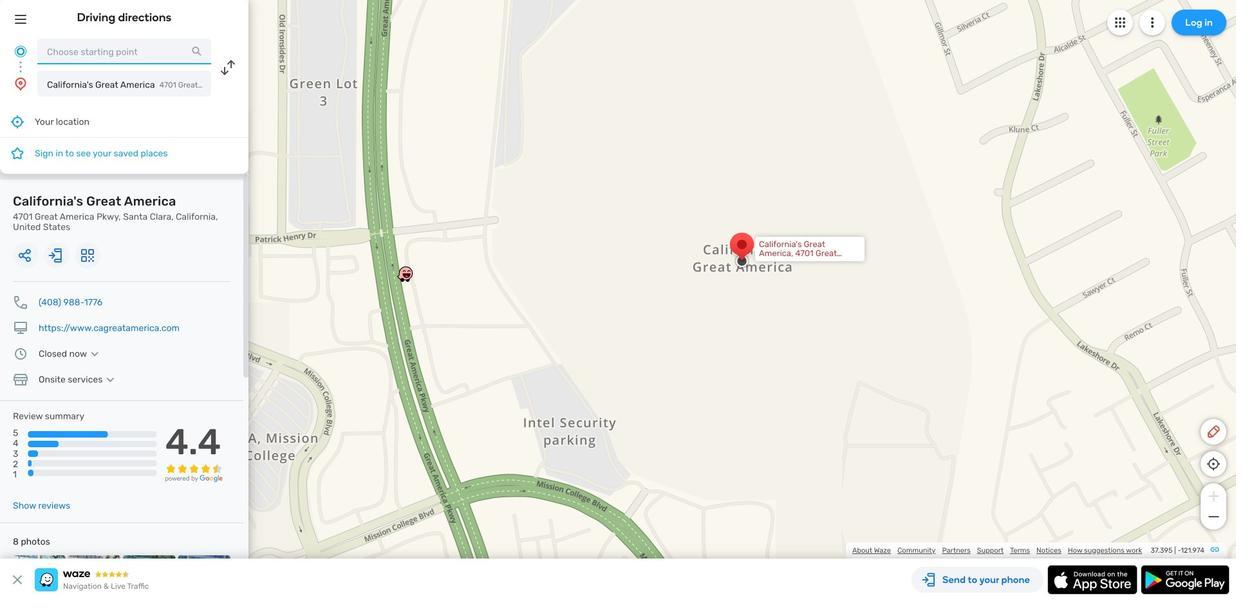 Task type: locate. For each thing, give the bounding box(es) containing it.
image 2 of california's great america, santa clara image
[[68, 556, 120, 601]]

pencil image
[[1206, 424, 1221, 440]]

star image
[[10, 145, 25, 161]]

image 4 of california's great america, santa clara image
[[178, 556, 230, 601]]

list box
[[0, 107, 248, 174]]

call image
[[13, 295, 28, 310]]

x image
[[10, 572, 25, 588]]

store image
[[13, 372, 28, 388]]

chevron down image
[[87, 349, 102, 359]]



Task type: vqa. For each thing, say whether or not it's contained in the screenshot.
PENCIL image
yes



Task type: describe. For each thing, give the bounding box(es) containing it.
image 3 of california's great america, santa clara image
[[123, 556, 175, 601]]

recenter image
[[10, 114, 25, 130]]

zoom out image
[[1205, 509, 1222, 525]]

link image
[[1210, 545, 1220, 555]]

location image
[[13, 76, 28, 91]]

clock image
[[13, 346, 28, 362]]

zoom in image
[[1205, 489, 1222, 504]]

image 1 of california's great america, santa clara image
[[13, 556, 65, 601]]

chevron down image
[[103, 375, 118, 385]]

current location image
[[13, 44, 28, 59]]

Choose starting point text field
[[37, 39, 211, 64]]

computer image
[[13, 321, 28, 336]]



